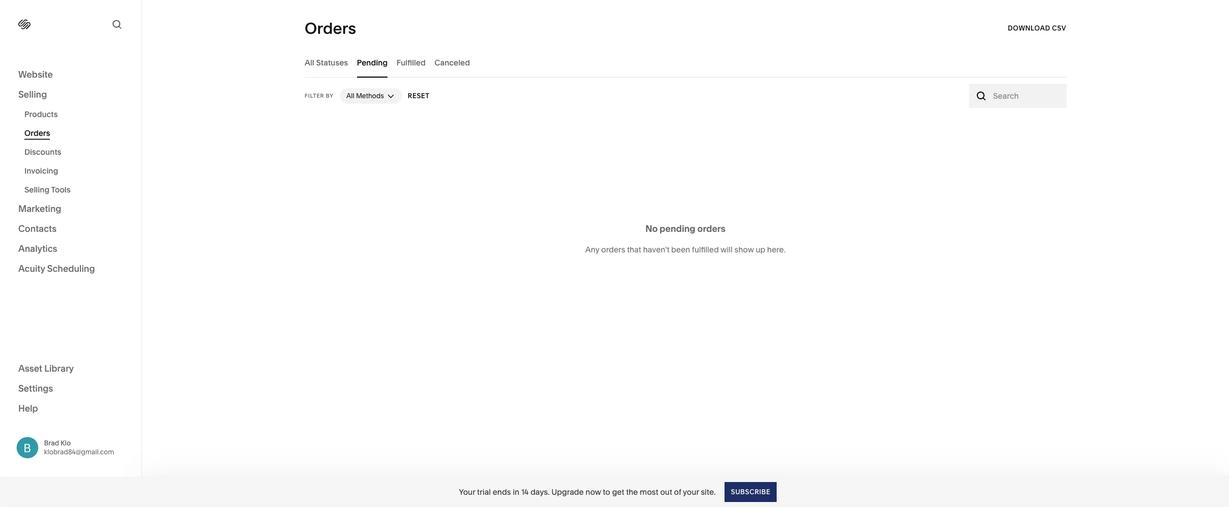 Task type: describe. For each thing, give the bounding box(es) containing it.
download csv button
[[1009, 18, 1067, 38]]

by
[[326, 93, 334, 99]]

discounts
[[24, 147, 61, 157]]

discounts link
[[24, 143, 129, 161]]

filter by
[[305, 93, 334, 99]]

0 horizontal spatial orders
[[602, 244, 626, 254]]

get
[[613, 487, 625, 497]]

Search field
[[994, 90, 1061, 102]]

all for all methods
[[347, 92, 355, 100]]

settings link
[[18, 382, 123, 395]]

csv
[[1053, 24, 1067, 32]]

to
[[603, 487, 611, 497]]

tab list containing all statuses
[[305, 47, 1067, 78]]

tools
[[51, 185, 71, 195]]

selling link
[[18, 88, 123, 102]]

reset button
[[408, 86, 430, 106]]

pending
[[660, 223, 696, 234]]

all methods button
[[340, 88, 402, 104]]

site.
[[701, 487, 716, 497]]

all methods
[[347, 92, 384, 100]]

your
[[459, 487, 476, 497]]

up
[[756, 244, 766, 254]]

trial
[[477, 487, 491, 497]]

pending
[[357, 57, 388, 67]]

out
[[661, 487, 673, 497]]

selling tools
[[24, 185, 71, 195]]

14
[[522, 487, 529, 497]]

canceled button
[[435, 47, 470, 78]]

canceled
[[435, 57, 470, 67]]

days.
[[531, 487, 550, 497]]

all statuses button
[[305, 47, 348, 78]]

any orders that haven't been fulfilled will show up here.
[[586, 244, 786, 254]]

fulfilled
[[397, 57, 426, 67]]

marketing link
[[18, 202, 123, 216]]

contacts link
[[18, 222, 123, 236]]

your trial ends in 14 days. upgrade now to get the most out of your site.
[[459, 487, 716, 497]]

subscribe
[[731, 487, 771, 496]]

orders link
[[24, 124, 129, 143]]

ends
[[493, 487, 511, 497]]

asset
[[18, 363, 42, 374]]

haven't
[[643, 244, 670, 254]]

brad klo klobrad84@gmail.com
[[44, 439, 114, 456]]

reset
[[408, 92, 430, 100]]

website
[[18, 69, 53, 80]]

acuity scheduling
[[18, 263, 95, 274]]

filter
[[305, 93, 324, 99]]

fulfilled button
[[397, 47, 426, 78]]

orders inside orders link
[[24, 128, 50, 138]]

all for all statuses
[[305, 57, 315, 67]]



Task type: locate. For each thing, give the bounding box(es) containing it.
analytics
[[18, 243, 57, 254]]

pending button
[[357, 47, 388, 78]]

fulfilled
[[693, 244, 719, 254]]

1 horizontal spatial all
[[347, 92, 355, 100]]

orders
[[698, 223, 726, 234], [602, 244, 626, 254]]

your
[[683, 487, 699, 497]]

here.
[[768, 244, 786, 254]]

all inside tab list
[[305, 57, 315, 67]]

download csv
[[1009, 24, 1067, 32]]

selling down website
[[18, 89, 47, 100]]

orders up fulfilled
[[698, 223, 726, 234]]

klo
[[61, 439, 71, 447]]

tab list
[[305, 47, 1067, 78]]

marketing
[[18, 203, 61, 214]]

of
[[674, 487, 682, 497]]

been
[[672, 244, 691, 254]]

1 vertical spatial orders
[[24, 128, 50, 138]]

download
[[1009, 24, 1051, 32]]

0 vertical spatial orders
[[698, 223, 726, 234]]

asset library
[[18, 363, 74, 374]]

asset library link
[[18, 362, 123, 375]]

0 horizontal spatial orders
[[24, 128, 50, 138]]

analytics link
[[18, 242, 123, 256]]

1 horizontal spatial orders
[[698, 223, 726, 234]]

all left "statuses"
[[305, 57, 315, 67]]

brad
[[44, 439, 59, 447]]

1 vertical spatial orders
[[602, 244, 626, 254]]

0 vertical spatial selling
[[18, 89, 47, 100]]

0 vertical spatial orders
[[305, 19, 356, 38]]

selling for selling
[[18, 89, 47, 100]]

scheduling
[[47, 263, 95, 274]]

library
[[44, 363, 74, 374]]

selling up marketing
[[24, 185, 50, 195]]

1 vertical spatial selling
[[24, 185, 50, 195]]

invoicing link
[[24, 161, 129, 180]]

show
[[735, 244, 754, 254]]

in
[[513, 487, 520, 497]]

1 vertical spatial all
[[347, 92, 355, 100]]

selling
[[18, 89, 47, 100], [24, 185, 50, 195]]

help
[[18, 402, 38, 414]]

subscribe button
[[725, 482, 777, 502]]

orders
[[305, 19, 356, 38], [24, 128, 50, 138]]

orders right any
[[602, 244, 626, 254]]

statuses
[[316, 57, 348, 67]]

all left methods
[[347, 92, 355, 100]]

website link
[[18, 68, 123, 82]]

will
[[721, 244, 733, 254]]

1 horizontal spatial orders
[[305, 19, 356, 38]]

now
[[586, 487, 601, 497]]

products link
[[24, 105, 129, 124]]

most
[[640, 487, 659, 497]]

acuity scheduling link
[[18, 262, 123, 276]]

selling tools link
[[24, 180, 129, 199]]

all statuses
[[305, 57, 348, 67]]

acuity
[[18, 263, 45, 274]]

no
[[646, 223, 658, 234]]

orders up "statuses"
[[305, 19, 356, 38]]

any
[[586, 244, 600, 254]]

upgrade
[[552, 487, 584, 497]]

orders down products
[[24, 128, 50, 138]]

contacts
[[18, 223, 57, 234]]

all
[[305, 57, 315, 67], [347, 92, 355, 100]]

the
[[627, 487, 638, 497]]

settings
[[18, 382, 53, 394]]

help link
[[18, 402, 38, 414]]

selling for selling tools
[[24, 185, 50, 195]]

invoicing
[[24, 166, 58, 176]]

0 vertical spatial all
[[305, 57, 315, 67]]

no pending orders
[[646, 223, 726, 234]]

products
[[24, 109, 58, 119]]

that
[[627, 244, 642, 254]]

klobrad84@gmail.com
[[44, 448, 114, 456]]

0 horizontal spatial all
[[305, 57, 315, 67]]

methods
[[356, 92, 384, 100]]



Task type: vqa. For each thing, say whether or not it's contained in the screenshot.
CREATE
no



